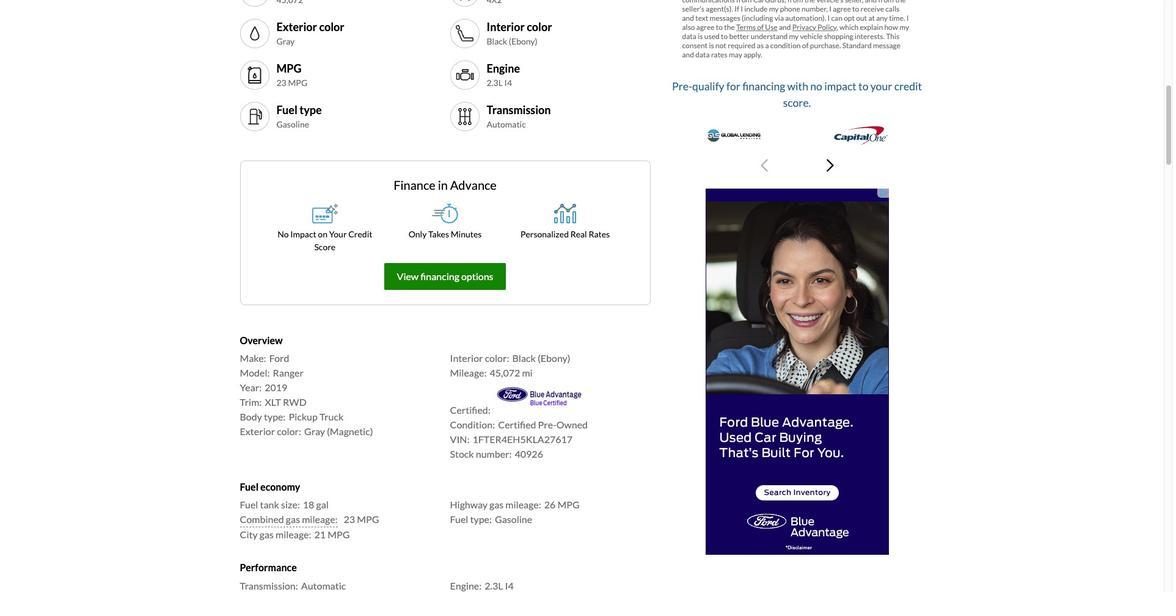 Task type: vqa. For each thing, say whether or not it's contained in the screenshot.


Task type: locate. For each thing, give the bounding box(es) containing it.
0 vertical spatial data
[[682, 31, 697, 41]]

2.3l
[[487, 77, 503, 88], [485, 580, 503, 592]]

vehicle
[[800, 31, 823, 41]]

1 horizontal spatial automatic
[[487, 119, 526, 129]]

financing right for
[[743, 80, 786, 93]]

color for interior color
[[527, 20, 552, 34]]

i4 down the engine
[[505, 77, 512, 88]]

i4 for engine
[[505, 77, 512, 88]]

black inside interior color: black (ebony) mileage: 45,072 mi
[[512, 353, 536, 364]]

pre-qualify for financing with no impact to your credit score.
[[672, 80, 922, 109]]

0 horizontal spatial interior
[[450, 353, 483, 364]]

my right 'how'
[[900, 22, 910, 31]]

impact
[[290, 229, 316, 240]]

required
[[728, 41, 756, 50]]

23 inside mpg 23 mpg
[[277, 77, 287, 88]]

and
[[779, 22, 791, 31], [682, 50, 694, 59]]

color: inside 'make: ford model: ranger year: 2019 trim: xlt rwd body type: pickup truck exterior color: gray (magnetic)'
[[277, 426, 301, 438]]

0 horizontal spatial automatic
[[301, 580, 346, 592]]

1 vertical spatial exterior
[[240, 426, 275, 438]]

xlt
[[265, 397, 281, 408]]

0 horizontal spatial color:
[[277, 426, 301, 438]]

0 vertical spatial financing
[[743, 80, 786, 93]]

automatic
[[487, 119, 526, 129], [301, 580, 346, 592]]

color inside exterior color gray
[[319, 20, 345, 34]]

black up mi
[[512, 353, 536, 364]]

interests.
[[855, 31, 885, 41]]

0 horizontal spatial type:
[[264, 411, 286, 423]]

to
[[721, 31, 728, 41], [859, 80, 869, 93]]

1 vertical spatial and
[[682, 50, 694, 59]]

interior
[[487, 20, 525, 34], [450, 353, 483, 364]]

0 horizontal spatial gasoline
[[277, 119, 309, 129]]

(ebony) for color:
[[538, 353, 571, 364]]

1 vertical spatial interior
[[450, 353, 483, 364]]

combined
[[240, 514, 284, 526]]

2 vertical spatial gas
[[260, 530, 274, 541]]

purchase.
[[810, 41, 841, 50]]

black inside interior color black (ebony)
[[487, 36, 507, 46]]

0 horizontal spatial color
[[319, 20, 345, 34]]

impact
[[825, 80, 857, 93]]

1 vertical spatial to
[[859, 80, 869, 93]]

interior inside interior color black (ebony)
[[487, 20, 525, 34]]

fuel
[[277, 103, 298, 117], [240, 482, 259, 493], [240, 500, 258, 511], [450, 514, 468, 526]]

0 vertical spatial interior
[[487, 20, 525, 34]]

1 horizontal spatial to
[[859, 80, 869, 93]]

1 horizontal spatial color:
[[485, 353, 509, 364]]

1 horizontal spatial exterior
[[277, 20, 317, 34]]

0 vertical spatial 2.3l
[[487, 77, 503, 88]]

and left rates
[[682, 50, 694, 59]]

rwd
[[283, 397, 307, 408]]

gas down combined
[[260, 530, 274, 541]]

gasoline
[[277, 119, 309, 129], [495, 514, 532, 526]]

apply.
[[744, 50, 762, 59]]

1 vertical spatial type:
[[470, 514, 492, 526]]

0 horizontal spatial financing
[[421, 271, 460, 282]]

color: up 45,072
[[485, 353, 509, 364]]

transmission:
[[240, 580, 298, 592]]

exterior inside 'make: ford model: ranger year: 2019 trim: xlt rwd body type: pickup truck exterior color: gray (magnetic)'
[[240, 426, 275, 438]]

gray inside 'make: ford model: ranger year: 2019 trim: xlt rwd body type: pickup truck exterior color: gray (magnetic)'
[[304, 426, 325, 438]]

1 horizontal spatial and
[[779, 22, 791, 31]]

pre- inside pre-qualify for financing with no impact to your credit score.
[[672, 80, 693, 93]]

color for exterior color
[[319, 20, 345, 34]]

gas
[[490, 500, 504, 511], [286, 514, 300, 526], [260, 530, 274, 541]]

gray right the exterior color image
[[277, 36, 295, 46]]

fuel for economy
[[240, 482, 259, 493]]

1 vertical spatial automatic
[[301, 580, 346, 592]]

no
[[811, 80, 823, 93]]

fuel up combined
[[240, 500, 258, 511]]

0 vertical spatial mileage:
[[506, 500, 541, 511]]

condition: certified pre-owned vin: 1fter4eh5kla27617 stock number: 40926
[[450, 419, 588, 460]]

type: down xlt
[[264, 411, 286, 423]]

1 horizontal spatial interior
[[487, 20, 525, 34]]

color: down pickup at the bottom left
[[277, 426, 301, 438]]

data left rates
[[696, 50, 710, 59]]

0 vertical spatial gas
[[490, 500, 504, 511]]

0 vertical spatial black
[[487, 36, 507, 46]]

1 vertical spatial i4
[[505, 580, 514, 592]]

0 vertical spatial exterior
[[277, 20, 317, 34]]

i4 right the 'engine:'
[[505, 580, 514, 592]]

to left your
[[859, 80, 869, 93]]

chevron left image
[[761, 158, 768, 173]]

2 vertical spatial mileage:
[[276, 530, 311, 541]]

is
[[698, 31, 703, 41], [709, 41, 714, 50]]

mileage: inside highway gas mileage: 26 mpg fuel type: gasoline
[[506, 500, 541, 511]]

fuel inside fuel tank size: 18 gal combined gas mileage: 23 mpg city gas mileage: 21 mpg
[[240, 500, 258, 511]]

fuel inside fuel type gasoline
[[277, 103, 298, 117]]

1 horizontal spatial pre-
[[672, 80, 693, 93]]

0 vertical spatial pre-
[[672, 80, 693, 93]]

1 horizontal spatial gray
[[304, 426, 325, 438]]

0 vertical spatial gasoline
[[277, 119, 309, 129]]

1 vertical spatial of
[[802, 41, 809, 50]]

mpg
[[277, 62, 302, 75], [288, 77, 308, 88], [558, 500, 580, 511], [357, 514, 379, 526], [328, 530, 350, 541]]

2.3l inside engine 2.3l i4
[[487, 77, 503, 88]]

gray down pickup at the bottom left
[[304, 426, 325, 438]]

1 vertical spatial pre-
[[538, 419, 557, 431]]

is left the not
[[709, 41, 714, 50]]

1 horizontal spatial financing
[[743, 80, 786, 93]]

1 vertical spatial financing
[[421, 271, 460, 282]]

trim:
[[240, 397, 262, 408]]

0 horizontal spatial to
[[721, 31, 728, 41]]

financing inside the view financing options button
[[421, 271, 460, 282]]

automatic down transmission
[[487, 119, 526, 129]]

automatic for transmission:
[[301, 580, 346, 592]]

1 vertical spatial gray
[[304, 426, 325, 438]]

0 horizontal spatial exterior
[[240, 426, 275, 438]]

personalized real rates
[[521, 229, 610, 240]]

of left "use"
[[757, 22, 764, 31]]

45,072
[[490, 367, 520, 379]]

mileage: left 21 on the bottom left
[[276, 530, 311, 541]]

mileage:
[[506, 500, 541, 511], [302, 514, 338, 526], [276, 530, 311, 541]]

of down privacy
[[802, 41, 809, 50]]

exterior inside exterior color gray
[[277, 20, 317, 34]]

my left the vehicle
[[789, 31, 799, 41]]

finance in advance
[[394, 178, 497, 193]]

drivetrain image
[[455, 0, 475, 2]]

qualify
[[693, 80, 725, 93]]

(ebony) inside interior color: black (ebony) mileage: 45,072 mi
[[538, 353, 571, 364]]

1 vertical spatial 23
[[344, 514, 355, 526]]

to inside , which explain how my data is used to better understand my vehicle shopping interests. this consent is not required as a condition of purchase. standard message and data rates may apply.
[[721, 31, 728, 41]]

0 vertical spatial of
[[757, 22, 764, 31]]

as
[[757, 41, 764, 50]]

exterior
[[277, 20, 317, 34], [240, 426, 275, 438]]

explain
[[860, 22, 883, 31]]

options
[[461, 271, 494, 282]]

0 vertical spatial automatic
[[487, 119, 526, 129]]

credit
[[895, 80, 922, 93]]

(ebony) inside interior color black (ebony)
[[509, 36, 538, 46]]

0 vertical spatial 23
[[277, 77, 287, 88]]

0 vertical spatial type:
[[264, 411, 286, 423]]

mileage: down gal on the bottom left of the page
[[302, 514, 338, 526]]

2019
[[265, 382, 288, 394]]

2 color from the left
[[527, 20, 552, 34]]

i4 inside engine 2.3l i4
[[505, 77, 512, 88]]

2.3l down the engine
[[487, 77, 503, 88]]

0 horizontal spatial gray
[[277, 36, 295, 46]]

type: down the highway
[[470, 514, 492, 526]]

interior color black (ebony)
[[487, 20, 552, 46]]

interior for color
[[487, 20, 525, 34]]

financing right view
[[421, 271, 460, 282]]

exterior down body
[[240, 426, 275, 438]]

1 vertical spatial (ebony)
[[538, 353, 571, 364]]

stock
[[450, 449, 474, 460]]

1 horizontal spatial is
[[709, 41, 714, 50]]

transmission: automatic
[[240, 580, 346, 592]]

23 inside fuel tank size: 18 gal combined gas mileage: 23 mpg city gas mileage: 21 mpg
[[344, 514, 355, 526]]

gas down size:
[[286, 514, 300, 526]]

pre- down manufacturer certified pre-owned image
[[538, 419, 557, 431]]

gasoline inside highway gas mileage: 26 mpg fuel type: gasoline
[[495, 514, 532, 526]]

1 vertical spatial black
[[512, 353, 536, 364]]

0 vertical spatial to
[[721, 31, 728, 41]]

2.3l right the 'engine:'
[[485, 580, 503, 592]]

gas right the highway
[[490, 500, 504, 511]]

with
[[788, 80, 809, 93]]

0 horizontal spatial and
[[682, 50, 694, 59]]

1 vertical spatial color:
[[277, 426, 301, 438]]

my
[[900, 22, 910, 31], [789, 31, 799, 41]]

fuel left type
[[277, 103, 298, 117]]

1 color from the left
[[319, 20, 345, 34]]

(magnetic)
[[327, 426, 373, 438]]

finance
[[394, 178, 436, 193]]

automatic for transmission
[[487, 119, 526, 129]]

personalized
[[521, 229, 569, 240]]

i4
[[505, 77, 512, 88], [505, 580, 514, 592]]

0 horizontal spatial pre-
[[538, 419, 557, 431]]

1 vertical spatial gasoline
[[495, 514, 532, 526]]

(ebony) up the engine
[[509, 36, 538, 46]]

(ebony)
[[509, 36, 538, 46], [538, 353, 571, 364]]

0 horizontal spatial is
[[698, 31, 703, 41]]

exterior right the exterior color image
[[277, 20, 317, 34]]

2 horizontal spatial gas
[[490, 500, 504, 511]]

1 horizontal spatial gasoline
[[495, 514, 532, 526]]

0 horizontal spatial 23
[[277, 77, 287, 88]]

mileage: left 26
[[506, 500, 541, 511]]

pre- down consent
[[672, 80, 693, 93]]

owned
[[557, 419, 588, 431]]

gal
[[316, 500, 329, 511]]

black up the engine
[[487, 36, 507, 46]]

1 horizontal spatial color
[[527, 20, 552, 34]]

0 vertical spatial gray
[[277, 36, 295, 46]]

no
[[278, 229, 289, 240]]

color:
[[485, 353, 509, 364], [277, 426, 301, 438]]

automatic inside transmission automatic
[[487, 119, 526, 129]]

black for color
[[487, 36, 507, 46]]

financing
[[743, 80, 786, 93], [421, 271, 460, 282]]

advertisement region
[[706, 189, 889, 556]]

color: inside interior color: black (ebony) mileage: 45,072 mi
[[485, 353, 509, 364]]

automatic down 21 on the bottom left
[[301, 580, 346, 592]]

pre- inside condition: certified pre-owned vin: 1fter4eh5kla27617 stock number: 40926
[[538, 419, 557, 431]]

1 horizontal spatial my
[[900, 22, 910, 31]]

to right used
[[721, 31, 728, 41]]

(ebony) up manufacturer certified pre-owned image
[[538, 353, 571, 364]]

0 vertical spatial i4
[[505, 77, 512, 88]]

data left used
[[682, 31, 697, 41]]

0 horizontal spatial black
[[487, 36, 507, 46]]

1 horizontal spatial 23
[[344, 514, 355, 526]]

pre-
[[672, 80, 693, 93], [538, 419, 557, 431]]

black
[[487, 36, 507, 46], [512, 353, 536, 364]]

highway
[[450, 500, 488, 511]]

engine image
[[455, 65, 475, 85]]

color inside interior color black (ebony)
[[527, 20, 552, 34]]

1 horizontal spatial gas
[[286, 514, 300, 526]]

1 horizontal spatial black
[[512, 353, 536, 364]]

fuel left economy at the left bottom of the page
[[240, 482, 259, 493]]

this
[[886, 31, 900, 41]]

0 vertical spatial color:
[[485, 353, 509, 364]]

fuel down the highway
[[450, 514, 468, 526]]

interior inside interior color: black (ebony) mileage: 45,072 mi
[[450, 353, 483, 364]]

credit
[[349, 229, 372, 240]]

condition:
[[450, 419, 495, 431]]

and right "use"
[[779, 22, 791, 31]]

0 vertical spatial (ebony)
[[509, 36, 538, 46]]

1 vertical spatial 2.3l
[[485, 580, 503, 592]]

1 horizontal spatial of
[[802, 41, 809, 50]]

engine:
[[450, 580, 482, 592]]

26
[[544, 500, 556, 511]]

interior up mileage:
[[450, 353, 483, 364]]

fuel type image
[[245, 107, 264, 127]]

transmission image
[[455, 107, 475, 127]]

1 horizontal spatial type:
[[470, 514, 492, 526]]

2.3l for engine
[[487, 77, 503, 88]]

interior right 'interior color' image
[[487, 20, 525, 34]]

23
[[277, 77, 287, 88], [344, 514, 355, 526]]

1 vertical spatial gas
[[286, 514, 300, 526]]

mileage:
[[450, 367, 487, 379]]

1 vertical spatial data
[[696, 50, 710, 59]]

is left used
[[698, 31, 703, 41]]



Task type: describe. For each thing, give the bounding box(es) containing it.
consent
[[682, 41, 708, 50]]

minutes
[[451, 229, 482, 240]]

score
[[314, 242, 336, 252]]

ranger
[[273, 367, 304, 379]]

truck
[[320, 411, 344, 423]]

body
[[240, 411, 262, 423]]

use
[[765, 22, 778, 31]]

pre-qualify for financing with no impact to your credit score. button
[[670, 74, 924, 184]]

gas inside highway gas mileage: 26 mpg fuel type: gasoline
[[490, 500, 504, 511]]

on
[[318, 229, 328, 240]]

better
[[729, 31, 750, 41]]

which
[[840, 22, 859, 31]]

only takes minutes
[[409, 229, 482, 240]]

engine: 2.3l i4
[[450, 580, 514, 592]]

black for color:
[[512, 353, 536, 364]]

1 vertical spatial mileage:
[[302, 514, 338, 526]]

18
[[303, 500, 314, 511]]

make: ford model: ranger year: 2019 trim: xlt rwd body type: pickup truck exterior color: gray (magnetic)
[[240, 353, 373, 438]]

interior color image
[[455, 24, 475, 43]]

understand
[[751, 31, 788, 41]]

performance
[[240, 563, 297, 574]]

make:
[[240, 353, 266, 364]]

i4 for engine:
[[505, 580, 514, 592]]

view
[[397, 271, 419, 282]]

, which explain how my data is used to better understand my vehicle shopping interests. this consent is not required as a condition of purchase. standard message and data rates may apply.
[[682, 22, 910, 59]]

to inside pre-qualify for financing with no impact to your credit score.
[[859, 80, 869, 93]]

mpg image
[[245, 65, 264, 85]]

pickup
[[289, 411, 318, 423]]

0 horizontal spatial my
[[789, 31, 799, 41]]

economy
[[260, 482, 300, 493]]

score.
[[783, 96, 811, 109]]

,
[[837, 22, 838, 31]]

engine 2.3l i4
[[487, 62, 520, 88]]

city
[[240, 530, 258, 541]]

transmission automatic
[[487, 103, 551, 129]]

a
[[766, 41, 769, 50]]

type: inside highway gas mileage: 26 mpg fuel type: gasoline
[[470, 514, 492, 526]]

of inside , which explain how my data is used to better understand my vehicle shopping interests. this consent is not required as a condition of purchase. standard message and data rates may apply.
[[802, 41, 809, 50]]

overview
[[240, 335, 283, 347]]

used
[[705, 31, 720, 41]]

fuel tank size: 18 gal combined gas mileage: 23 mpg city gas mileage: 21 mpg
[[240, 500, 379, 541]]

1fter4eh5kla27617
[[473, 434, 573, 446]]

condition
[[771, 41, 801, 50]]

model:
[[240, 367, 270, 379]]

rates
[[589, 229, 610, 240]]

mpg 23 mpg
[[277, 62, 308, 88]]

terms of use link
[[737, 22, 778, 31]]

chevron right image
[[827, 158, 834, 173]]

ford
[[269, 353, 289, 364]]

for
[[727, 80, 741, 93]]

0 horizontal spatial of
[[757, 22, 764, 31]]

message
[[873, 41, 901, 50]]

tank
[[260, 500, 279, 511]]

gray inside exterior color gray
[[277, 36, 295, 46]]

your
[[871, 80, 893, 93]]

transmission
[[487, 103, 551, 117]]

policy
[[818, 22, 837, 31]]

(ebony) for color
[[509, 36, 538, 46]]

interior color: black (ebony) mileage: 45,072 mi
[[450, 353, 571, 379]]

fuel inside highway gas mileage: 26 mpg fuel type: gasoline
[[450, 514, 468, 526]]

terms
[[737, 22, 756, 31]]

40926
[[515, 449, 543, 460]]

may
[[729, 50, 743, 59]]

exterior color image
[[245, 24, 264, 43]]

certified
[[498, 419, 536, 431]]

privacy
[[793, 22, 817, 31]]

mpg inside highway gas mileage: 26 mpg fuel type: gasoline
[[558, 500, 580, 511]]

size:
[[281, 500, 300, 511]]

number:
[[476, 449, 512, 460]]

exterior color gray
[[277, 20, 345, 46]]

manufacturer certified pre-owned image
[[494, 381, 585, 415]]

privacy policy link
[[793, 22, 837, 31]]

view financing options
[[397, 271, 494, 282]]

mi
[[522, 367, 533, 379]]

no impact on your credit score
[[278, 229, 372, 252]]

fuel for tank
[[240, 500, 258, 511]]

interior for color:
[[450, 353, 483, 364]]

gasoline inside fuel type gasoline
[[277, 119, 309, 129]]

terms of use and privacy policy
[[737, 22, 837, 31]]

financing inside pre-qualify for financing with no impact to your credit score.
[[743, 80, 786, 93]]

and inside , which explain how my data is used to better understand my vehicle shopping interests. this consent is not required as a condition of purchase. standard message and data rates may apply.
[[682, 50, 694, 59]]

advance
[[450, 178, 497, 193]]

0 vertical spatial and
[[779, 22, 791, 31]]

only
[[409, 229, 427, 240]]

engine
[[487, 62, 520, 75]]

type: inside 'make: ford model: ranger year: 2019 trim: xlt rwd body type: pickup truck exterior color: gray (magnetic)'
[[264, 411, 286, 423]]

fuel for type
[[277, 103, 298, 117]]

fuel type gasoline
[[277, 103, 322, 129]]

standard
[[843, 41, 872, 50]]

21
[[314, 530, 326, 541]]

mileage image
[[245, 0, 264, 2]]

fuel economy
[[240, 482, 300, 493]]

highway gas mileage: 26 mpg fuel type: gasoline
[[450, 500, 580, 526]]

0 horizontal spatial gas
[[260, 530, 274, 541]]

certified:
[[450, 405, 491, 416]]

takes
[[428, 229, 449, 240]]

not
[[716, 41, 727, 50]]

real
[[571, 229, 587, 240]]

in
[[438, 178, 448, 193]]

2.3l for engine:
[[485, 580, 503, 592]]



